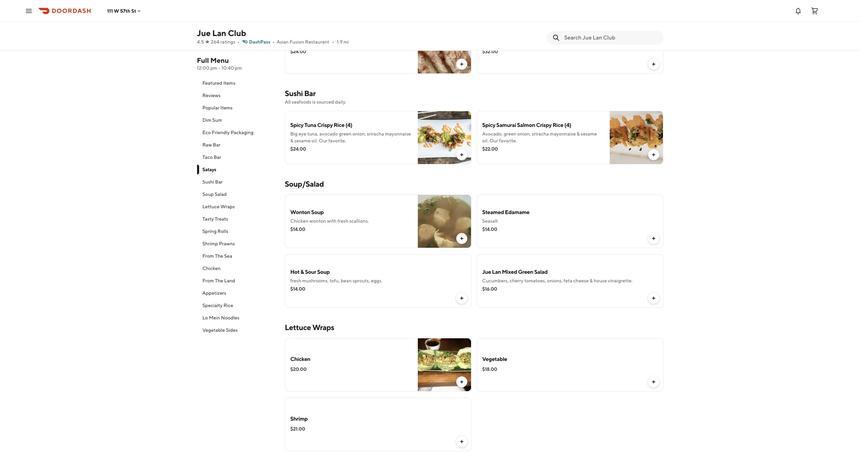 Task type: vqa. For each thing, say whether or not it's contained in the screenshot.
tuna
yes



Task type: locate. For each thing, give the bounding box(es) containing it.
& inside hot & sour soup fresh mushrooms, tofu, bean sprouts, eggs. $14.00
[[301, 269, 304, 276]]

bar inside sushi bar all seafoods is sourced daily.
[[304, 89, 316, 98]]

rice inside spicy samurai salmon crispy rice (4) avocado, green onion, sriracha mayonnaise & sesame oil. our favorite. $22.00
[[553, 122, 564, 129]]

mayonnaise inside spicy tuna crispy rice (4) big eye tuna, avocado green onion, sriracha mayonnaise & sesame oil. our favorite. $24.00
[[385, 131, 411, 137]]

steamed
[[483, 209, 504, 216]]

1 horizontal spatial sriracha
[[532, 131, 549, 137]]

1 horizontal spatial shrimp
[[291, 416, 308, 423]]

0 horizontal spatial our
[[319, 138, 328, 144]]

1 favorite. from the left
[[329, 138, 347, 144]]

1 vertical spatial jue
[[483, 269, 491, 276]]

0 horizontal spatial fresh
[[291, 278, 302, 284]]

chicken
[[291, 38, 311, 45], [291, 219, 309, 224], [203, 266, 221, 272], [291, 356, 311, 363]]

fresh
[[338, 219, 349, 224], [291, 278, 302, 284]]

wonton soup image
[[418, 195, 472, 248]]

1 our from the left
[[319, 138, 328, 144]]

vegetable down mein
[[203, 328, 225, 333]]

the for sea
[[215, 254, 223, 259]]

sushi
[[285, 89, 303, 98], [203, 179, 214, 185]]

0 vertical spatial jue
[[197, 28, 211, 38]]

green down samurai
[[504, 131, 517, 137]]

1 horizontal spatial sesame
[[581, 131, 598, 137]]

-
[[219, 65, 221, 71]]

4.5
[[197, 39, 204, 45]]

our down "avocado"
[[319, 138, 328, 144]]

3 • from the left
[[332, 39, 334, 45]]

0 horizontal spatial crispy
[[318, 122, 333, 129]]

1 vertical spatial sushi
[[203, 179, 214, 185]]

sriracha inside spicy tuna crispy rice (4) big eye tuna, avocado green onion, sriracha mayonnaise & sesame oil. our favorite. $24.00
[[367, 131, 384, 137]]

crispy inside spicy tuna crispy rice (4) big eye tuna, avocado green onion, sriracha mayonnaise & sesame oil. our favorite. $24.00
[[318, 122, 333, 129]]

1 onion, from the left
[[353, 131, 366, 137]]

2 our from the left
[[490, 138, 499, 144]]

chicken down wonton
[[291, 219, 309, 224]]

shrimp up $21.00
[[291, 416, 308, 423]]

our
[[319, 138, 328, 144], [490, 138, 499, 144]]

1 • from the left
[[238, 39, 240, 45]]

1 horizontal spatial jue
[[483, 269, 491, 276]]

1 horizontal spatial onion,
[[518, 131, 531, 137]]

feta
[[564, 278, 573, 284]]

favorite. inside spicy samurai salmon crispy rice (4) avocado, green onion, sriracha mayonnaise & sesame oil. our favorite. $22.00
[[500, 138, 517, 144]]

1 horizontal spatial sushi
[[285, 89, 303, 98]]

lan for club
[[212, 28, 226, 38]]

chicken down "from the sea"
[[203, 266, 221, 272]]

2 spicy from the left
[[483, 122, 496, 129]]

soup/salad
[[285, 180, 324, 189]]

0 vertical spatial items
[[224, 80, 236, 86]]

rolls
[[218, 229, 229, 234]]

• left asian
[[273, 39, 275, 45]]

bar for raw bar
[[213, 142, 221, 148]]

wraps inside button
[[221, 204, 235, 210]]

0 vertical spatial vegetable
[[203, 328, 225, 333]]

vegetable inside button
[[203, 328, 225, 333]]

cucumbers,
[[483, 278, 509, 284]]

lettuce
[[203, 204, 220, 210], [285, 323, 311, 332]]

raw bar button
[[197, 139, 277, 151]]

$24.00 down eye
[[291, 146, 306, 152]]

111 w 57th st button
[[107, 8, 142, 14]]

oil. up the $22.00 at the top right of the page
[[483, 138, 489, 144]]

taco
[[203, 155, 213, 160]]

tofu,
[[330, 278, 340, 284]]

oil. inside spicy tuna crispy rice (4) big eye tuna, avocado green onion, sriracha mayonnaise & sesame oil. our favorite. $24.00
[[312, 138, 318, 144]]

eggs.
[[371, 278, 383, 284]]

1 horizontal spatial oil.
[[483, 138, 489, 144]]

from up the appetizers
[[203, 278, 214, 284]]

0 horizontal spatial salad
[[215, 192, 227, 197]]

$14.00 down wonton
[[291, 227, 306, 232]]

shrimp down spring
[[203, 241, 218, 247]]

sushi inside button
[[203, 179, 214, 185]]

wonton soup chicken wonton with fresh scallions. $14.00
[[291, 209, 369, 232]]

crispy inside spicy samurai salmon crispy rice (4) avocado, green onion, sriracha mayonnaise & sesame oil. our favorite. $22.00
[[537, 122, 552, 129]]

$14.00 down the seasalt
[[483, 227, 498, 232]]

dim sum
[[203, 118, 222, 123]]

salad down "sushi bar"
[[215, 192, 227, 197]]

lan up cucumbers,
[[492, 269, 501, 276]]

sushi down satays
[[203, 179, 214, 185]]

2 mayonnaise from the left
[[550, 131, 576, 137]]

lan
[[212, 28, 226, 38], [492, 269, 501, 276]]

rice right salmon
[[553, 122, 564, 129]]

1 vertical spatial the
[[215, 278, 223, 284]]

1 vertical spatial lettuce wraps
[[285, 323, 335, 332]]

soup down "sushi bar"
[[203, 192, 214, 197]]

scallions.
[[350, 219, 369, 224]]

2 crispy from the left
[[537, 122, 552, 129]]

spicy tuna crispy rice (4) image
[[418, 111, 472, 165]]

0 horizontal spatial favorite.
[[329, 138, 347, 144]]

mayonnaise
[[385, 131, 411, 137], [550, 131, 576, 137]]

1 vertical spatial lettuce
[[285, 323, 311, 332]]

fresh inside the wonton soup chicken wonton with fresh scallions. $14.00
[[338, 219, 349, 224]]

featured items
[[203, 80, 236, 86]]

0 horizontal spatial shrimp
[[203, 241, 218, 247]]

items up sum
[[221, 105, 233, 111]]

$24.00 down fusion on the left
[[291, 49, 306, 54]]

from down shrimp prawns
[[203, 254, 214, 259]]

bar right taco
[[214, 155, 221, 160]]

1 spicy from the left
[[291, 122, 304, 129]]

1 horizontal spatial green
[[504, 131, 517, 137]]

2 from from the top
[[203, 278, 214, 284]]

1 horizontal spatial lan
[[492, 269, 501, 276]]

spicy up big on the left
[[291, 122, 304, 129]]

our inside spicy samurai salmon crispy rice (4) avocado, green onion, sriracha mayonnaise & sesame oil. our favorite. $22.00
[[490, 138, 499, 144]]

1 horizontal spatial crispy
[[537, 122, 552, 129]]

oil. down tuna,
[[312, 138, 318, 144]]

$18.00
[[483, 367, 498, 373]]

1 horizontal spatial favorite.
[[500, 138, 517, 144]]

appetizers
[[203, 291, 226, 296]]

1 horizontal spatial fresh
[[338, 219, 349, 224]]

onion,
[[353, 131, 366, 137], [518, 131, 531, 137]]

1.9
[[337, 39, 343, 45]]

0 horizontal spatial vegetable
[[203, 328, 225, 333]]

1 crispy from the left
[[318, 122, 333, 129]]

shrimp
[[203, 241, 218, 247], [291, 416, 308, 423]]

&
[[577, 131, 580, 137], [291, 138, 294, 144], [301, 269, 304, 276], [590, 278, 593, 284]]

lan up the 264
[[212, 28, 226, 38]]

spicy samurai salmon crispy rice (4) avocado, green onion, sriracha mayonnaise & sesame oil. our favorite. $22.00
[[483, 122, 598, 152]]

$24.00 inside spicy tuna crispy rice (4) big eye tuna, avocado green onion, sriracha mayonnaise & sesame oil. our favorite. $24.00
[[291, 146, 306, 152]]

spicy
[[291, 122, 304, 129], [483, 122, 496, 129]]

spring rolls button
[[197, 225, 277, 238]]

add item to cart image
[[459, 152, 465, 158], [651, 152, 657, 158], [459, 236, 465, 242], [651, 236, 657, 242], [651, 380, 657, 385], [459, 440, 465, 445]]

pm right 10:40
[[235, 65, 242, 71]]

0 horizontal spatial sesame
[[295, 138, 311, 144]]

salad up tomatoes,
[[535, 269, 548, 276]]

• left 1.9
[[332, 39, 334, 45]]

w
[[114, 8, 119, 14]]

0 horizontal spatial wraps
[[221, 204, 235, 210]]

(4) inside spicy tuna crispy rice (4) big eye tuna, avocado green onion, sriracha mayonnaise & sesame oil. our favorite. $24.00
[[346, 122, 353, 129]]

sushi up all
[[285, 89, 303, 98]]

mayonnaise inside spicy samurai salmon crispy rice (4) avocado, green onion, sriracha mayonnaise & sesame oil. our favorite. $22.00
[[550, 131, 576, 137]]

1 sriracha from the left
[[367, 131, 384, 137]]

asian fusion restaurant • 1.9 mi
[[277, 39, 349, 45]]

the for land
[[215, 278, 223, 284]]

0 horizontal spatial spicy
[[291, 122, 304, 129]]

popular items
[[203, 105, 233, 111]]

favorite. down samurai
[[500, 138, 517, 144]]

fresh down 'hot' at the left of the page
[[291, 278, 302, 284]]

0 horizontal spatial rice
[[224, 303, 234, 309]]

jue up 4.5
[[197, 28, 211, 38]]

fusion
[[290, 39, 304, 45]]

bar up is
[[304, 89, 316, 98]]

0 vertical spatial shrimp
[[203, 241, 218, 247]]

bar for sushi bar
[[215, 179, 223, 185]]

1 vertical spatial fresh
[[291, 278, 302, 284]]

0 vertical spatial sesame
[[581, 131, 598, 137]]

0 horizontal spatial onion,
[[353, 131, 366, 137]]

dashpass
[[249, 39, 271, 45]]

sushi inside sushi bar all seafoods is sourced daily.
[[285, 89, 303, 98]]

0 horizontal spatial lettuce wraps
[[203, 204, 235, 210]]

sesame inside spicy samurai salmon crispy rice (4) avocado, green onion, sriracha mayonnaise & sesame oil. our favorite. $22.00
[[581, 131, 598, 137]]

rice inside spicy tuna crispy rice (4) big eye tuna, avocado green onion, sriracha mayonnaise & sesame oil. our favorite. $24.00
[[334, 122, 345, 129]]

2 green from the left
[[504, 131, 517, 137]]

rice up noodles at left bottom
[[224, 303, 234, 309]]

fresh right with
[[338, 219, 349, 224]]

our down avocado,
[[490, 138, 499, 144]]

2 $24.00 from the top
[[291, 146, 306, 152]]

chicken image
[[418, 339, 472, 392]]

1 horizontal spatial lettuce wraps
[[285, 323, 335, 332]]

mixed
[[502, 269, 518, 276]]

1 vertical spatial lan
[[492, 269, 501, 276]]

notification bell image
[[795, 7, 803, 15]]

2 (4) from the left
[[565, 122, 572, 129]]

crispy
[[318, 122, 333, 129], [537, 122, 552, 129]]

1 horizontal spatial vegetable
[[483, 356, 508, 363]]

soup salad button
[[197, 188, 277, 201]]

rice inside specialty rice 'button'
[[224, 303, 234, 309]]

1 vertical spatial $24.00
[[291, 146, 306, 152]]

1 horizontal spatial rice
[[334, 122, 345, 129]]

1 oil. from the left
[[312, 138, 318, 144]]

0 vertical spatial from
[[203, 254, 214, 259]]

1 green from the left
[[339, 131, 352, 137]]

0 horizontal spatial mayonnaise
[[385, 131, 411, 137]]

daily.
[[335, 99, 347, 105]]

all
[[285, 99, 291, 105]]

1 mayonnaise from the left
[[385, 131, 411, 137]]

2 onion, from the left
[[518, 131, 531, 137]]

from
[[203, 254, 214, 259], [203, 278, 214, 284]]

soup up wonton
[[311, 209, 324, 216]]

add item to cart image
[[459, 62, 465, 67], [651, 62, 657, 67], [459, 296, 465, 301], [651, 296, 657, 301], [459, 380, 465, 385]]

2 the from the top
[[215, 278, 223, 284]]

•
[[238, 39, 240, 45], [273, 39, 275, 45], [332, 39, 334, 45]]

the left the land
[[215, 278, 223, 284]]

items up reviews button
[[224, 80, 236, 86]]

soup up mushrooms,
[[317, 269, 330, 276]]

1 the from the top
[[215, 254, 223, 259]]

shrimp inside button
[[203, 241, 218, 247]]

taco bar
[[203, 155, 221, 160]]

2 vertical spatial soup
[[317, 269, 330, 276]]

0 horizontal spatial sriracha
[[367, 131, 384, 137]]

1 vertical spatial items
[[221, 105, 233, 111]]

2 favorite. from the left
[[500, 138, 517, 144]]

soup inside button
[[203, 192, 214, 197]]

lan inside jue lan mixed green salad cucumbers, cherry tomatoes, onions, feta cheese & house vinaigrette. $16.00
[[492, 269, 501, 276]]

spicy up avocado,
[[483, 122, 496, 129]]

2 sriracha from the left
[[532, 131, 549, 137]]

avocado
[[320, 131, 338, 137]]

0 horizontal spatial jue
[[197, 28, 211, 38]]

2 oil. from the left
[[483, 138, 489, 144]]

onion, right "avocado"
[[353, 131, 366, 137]]

1 horizontal spatial mayonnaise
[[550, 131, 576, 137]]

bar up the soup salad in the top of the page
[[215, 179, 223, 185]]

favorite.
[[329, 138, 347, 144], [500, 138, 517, 144]]

0 vertical spatial wraps
[[221, 204, 235, 210]]

specialty rice button
[[197, 300, 277, 312]]

$24.00
[[291, 49, 306, 54], [291, 146, 306, 152]]

the left "sea"
[[215, 254, 223, 259]]

1 horizontal spatial spicy
[[483, 122, 496, 129]]

jue inside jue lan mixed green salad cucumbers, cherry tomatoes, onions, feta cheese & house vinaigrette. $16.00
[[483, 269, 491, 276]]

spicy inside spicy tuna crispy rice (4) big eye tuna, avocado green onion, sriracha mayonnaise & sesame oil. our favorite. $24.00
[[291, 122, 304, 129]]

lettuce wraps button
[[197, 201, 277, 213]]

sesame
[[581, 131, 598, 137], [295, 138, 311, 144]]

0 horizontal spatial lettuce
[[203, 204, 220, 210]]

1 horizontal spatial (4)
[[565, 122, 572, 129]]

1 vertical spatial from
[[203, 278, 214, 284]]

lo
[[203, 315, 208, 321]]

0 horizontal spatial pm
[[211, 65, 218, 71]]

0 vertical spatial lan
[[212, 28, 226, 38]]

(4)
[[346, 122, 353, 129], [565, 122, 572, 129]]

0 vertical spatial salad
[[215, 192, 227, 197]]

Item Search search field
[[565, 34, 658, 42]]

from for from the land
[[203, 278, 214, 284]]

2 horizontal spatial rice
[[553, 122, 564, 129]]

0 horizontal spatial green
[[339, 131, 352, 137]]

sea
[[224, 254, 232, 259]]

pm
[[211, 65, 218, 71], [235, 65, 242, 71]]

0 vertical spatial lettuce wraps
[[203, 204, 235, 210]]

0 vertical spatial sushi
[[285, 89, 303, 98]]

crispy right salmon
[[537, 122, 552, 129]]

$14.00
[[291, 227, 306, 232], [483, 227, 498, 232], [291, 287, 306, 292]]

0 vertical spatial the
[[215, 254, 223, 259]]

1 vertical spatial shrimp
[[291, 416, 308, 423]]

green right "avocado"
[[339, 131, 352, 137]]

from the sea button
[[197, 250, 277, 263]]

1 vertical spatial salad
[[535, 269, 548, 276]]

vegetable
[[203, 328, 225, 333], [483, 356, 508, 363]]

from the sea
[[203, 254, 232, 259]]

shrimp for shrimp
[[291, 416, 308, 423]]

1 horizontal spatial pm
[[235, 65, 242, 71]]

1 horizontal spatial salad
[[535, 269, 548, 276]]

specialty
[[203, 303, 223, 309]]

ratings
[[221, 39, 236, 45]]

1 vertical spatial soup
[[311, 209, 324, 216]]

vegetable up the '$18.00'
[[483, 356, 508, 363]]

2 horizontal spatial •
[[332, 39, 334, 45]]

featured
[[203, 80, 223, 86]]

club
[[228, 28, 246, 38]]

land
[[224, 278, 235, 284]]

from for from the sea
[[203, 254, 214, 259]]

• down club
[[238, 39, 240, 45]]

onion, down salmon
[[518, 131, 531, 137]]

lan for mixed
[[492, 269, 501, 276]]

spicy inside spicy samurai salmon crispy rice (4) avocado, green onion, sriracha mayonnaise & sesame oil. our favorite. $22.00
[[483, 122, 496, 129]]

1 vertical spatial sesame
[[295, 138, 311, 144]]

0 horizontal spatial oil.
[[312, 138, 318, 144]]

chicken (3)
[[291, 38, 318, 45]]

1 vertical spatial vegetable
[[483, 356, 508, 363]]

0 horizontal spatial lan
[[212, 28, 226, 38]]

0 horizontal spatial sushi
[[203, 179, 214, 185]]

111 w 57th st
[[107, 8, 136, 14]]

1 vertical spatial wraps
[[313, 323, 335, 332]]

$14.00 inside the steamed edamame seasalt $14.00
[[483, 227, 498, 232]]

oil. inside spicy samurai salmon crispy rice (4) avocado, green onion, sriracha mayonnaise & sesame oil. our favorite. $22.00
[[483, 138, 489, 144]]

0 vertical spatial lettuce
[[203, 204, 220, 210]]

$14.00 inside the wonton soup chicken wonton with fresh scallions. $14.00
[[291, 227, 306, 232]]

seasalt
[[483, 219, 498, 224]]

1 horizontal spatial our
[[490, 138, 499, 144]]

crispy up "avocado"
[[318, 122, 333, 129]]

eco
[[203, 130, 211, 135]]

pm left "-"
[[211, 65, 218, 71]]

lettuce inside button
[[203, 204, 220, 210]]

0 vertical spatial fresh
[[338, 219, 349, 224]]

bar right raw
[[213, 142, 221, 148]]

vinaigrette.
[[609, 278, 633, 284]]

1 from from the top
[[203, 254, 214, 259]]

bar for taco bar
[[214, 155, 221, 160]]

jue up cucumbers,
[[483, 269, 491, 276]]

1 horizontal spatial •
[[273, 39, 275, 45]]

reviews button
[[197, 89, 277, 102]]

$14.00 down 'hot' at the left of the page
[[291, 287, 306, 292]]

1 (4) from the left
[[346, 122, 353, 129]]

salad
[[215, 192, 227, 197], [535, 269, 548, 276]]

rice up "avocado"
[[334, 122, 345, 129]]

green
[[339, 131, 352, 137], [504, 131, 517, 137]]

0 horizontal spatial •
[[238, 39, 240, 45]]

favorite. down "avocado"
[[329, 138, 347, 144]]

0 vertical spatial soup
[[203, 192, 214, 197]]

sushi for sushi bar all seafoods is sourced daily.
[[285, 89, 303, 98]]

bar inside button
[[215, 179, 223, 185]]

0 horizontal spatial (4)
[[346, 122, 353, 129]]

0 vertical spatial $24.00
[[291, 49, 306, 54]]

full
[[197, 56, 209, 64]]



Task type: describe. For each thing, give the bounding box(es) containing it.
salmon
[[518, 122, 536, 129]]

bar for sushi bar all seafoods is sourced daily.
[[304, 89, 316, 98]]

sprouts,
[[353, 278, 370, 284]]

satays
[[203, 167, 216, 173]]

green inside spicy tuna crispy rice (4) big eye tuna, avocado green onion, sriracha mayonnaise & sesame oil. our favorite. $24.00
[[339, 131, 352, 137]]

full menu 12:00 pm - 10:40 pm
[[197, 56, 242, 71]]

dim sum button
[[197, 114, 277, 126]]

hot
[[291, 269, 300, 276]]

st
[[131, 8, 136, 14]]

soup inside hot & sour soup fresh mushrooms, tofu, bean sprouts, eggs. $14.00
[[317, 269, 330, 276]]

chicken inside the wonton soup chicken wonton with fresh scallions. $14.00
[[291, 219, 309, 224]]

$22.00
[[483, 146, 498, 152]]

sushi bar button
[[197, 176, 277, 188]]

house
[[594, 278, 608, 284]]

prawns
[[219, 241, 235, 247]]

mushrooms,
[[302, 278, 329, 284]]

shrimp prawns
[[203, 241, 235, 247]]

salad inside jue lan mixed green salad cucumbers, cherry tomatoes, onions, feta cheese & house vinaigrette. $16.00
[[535, 269, 548, 276]]

tasty
[[203, 217, 214, 222]]

chicken (3) image
[[418, 20, 472, 74]]

open menu image
[[25, 7, 33, 15]]

treats
[[215, 217, 228, 222]]

0 items, open order cart image
[[811, 7, 820, 15]]

spicy tuna crispy rice (4) big eye tuna, avocado green onion, sriracha mayonnaise & sesame oil. our favorite. $24.00
[[291, 122, 411, 152]]

1 $24.00 from the top
[[291, 49, 306, 54]]

favorite. inside spicy tuna crispy rice (4) big eye tuna, avocado green onion, sriracha mayonnaise & sesame oil. our favorite. $24.00
[[329, 138, 347, 144]]

popular
[[203, 105, 220, 111]]

soup salad
[[203, 192, 227, 197]]

lettuce wraps inside button
[[203, 204, 235, 210]]

samurai
[[497, 122, 517, 129]]

vegetable sides
[[203, 328, 238, 333]]

sesame inside spicy tuna crispy rice (4) big eye tuna, avocado green onion, sriracha mayonnaise & sesame oil. our favorite. $24.00
[[295, 138, 311, 144]]

green inside spicy samurai salmon crispy rice (4) avocado, green onion, sriracha mayonnaise & sesame oil. our favorite. $22.00
[[504, 131, 517, 137]]

noodles
[[221, 315, 240, 321]]

eye
[[299, 131, 307, 137]]

jue for jue lan mixed green salad cucumbers, cherry tomatoes, onions, feta cheese & house vinaigrette. $16.00
[[483, 269, 491, 276]]

& inside spicy tuna crispy rice (4) big eye tuna, avocado green onion, sriracha mayonnaise & sesame oil. our favorite. $24.00
[[291, 138, 294, 144]]

shrimp for shrimp prawns
[[203, 241, 218, 247]]

eco friendly packaging button
[[197, 126, 277, 139]]

sriracha inside spicy samurai salmon crispy rice (4) avocado, green onion, sriracha mayonnaise & sesame oil. our favorite. $22.00
[[532, 131, 549, 137]]

eco friendly packaging
[[203, 130, 254, 135]]

1 horizontal spatial lettuce
[[285, 323, 311, 332]]

12:00
[[197, 65, 210, 71]]

2 pm from the left
[[235, 65, 242, 71]]

big
[[291, 131, 298, 137]]

onion, inside spicy tuna crispy rice (4) big eye tuna, avocado green onion, sriracha mayonnaise & sesame oil. our favorite. $24.00
[[353, 131, 366, 137]]

menu
[[211, 56, 229, 64]]

wonton
[[291, 209, 311, 216]]

tasty treats
[[203, 217, 228, 222]]

tuna,
[[308, 131, 319, 137]]

chicken button
[[197, 263, 277, 275]]

our inside spicy tuna crispy rice (4) big eye tuna, avocado green onion, sriracha mayonnaise & sesame oil. our favorite. $24.00
[[319, 138, 328, 144]]

jue for jue lan club
[[197, 28, 211, 38]]

vegetable for vegetable sides
[[203, 328, 225, 333]]

edamame
[[505, 209, 530, 216]]

(3)
[[312, 38, 318, 45]]

reviews
[[203, 93, 221, 98]]

spicy for spicy tuna crispy rice (4)
[[291, 122, 304, 129]]

green
[[519, 269, 534, 276]]

wonton
[[310, 219, 326, 224]]

specialty rice
[[203, 303, 234, 309]]

2 • from the left
[[273, 39, 275, 45]]

featured items button
[[197, 77, 277, 89]]

57th
[[120, 8, 130, 14]]

111
[[107, 8, 113, 14]]

onion, inside spicy samurai salmon crispy rice (4) avocado, green onion, sriracha mayonnaise & sesame oil. our favorite. $22.00
[[518, 131, 531, 137]]

spicy samurai salmon crispy rice (4) image
[[610, 111, 664, 165]]

1 pm from the left
[[211, 65, 218, 71]]

$14.00 inside hot & sour soup fresh mushrooms, tofu, bean sprouts, eggs. $14.00
[[291, 287, 306, 292]]

& inside jue lan mixed green salad cucumbers, cherry tomatoes, onions, feta cheese & house vinaigrette. $16.00
[[590, 278, 593, 284]]

hot & sour soup fresh mushrooms, tofu, bean sprouts, eggs. $14.00
[[291, 269, 383, 292]]

lo mein noodles button
[[197, 312, 277, 324]]

sourced
[[317, 99, 334, 105]]

$20.00
[[291, 367, 307, 373]]

is
[[313, 99, 316, 105]]

(4) inside spicy samurai salmon crispy rice (4) avocado, green onion, sriracha mayonnaise & sesame oil. our favorite. $22.00
[[565, 122, 572, 129]]

dashpass •
[[249, 39, 275, 45]]

sushi for sushi bar
[[203, 179, 214, 185]]

friendly
[[212, 130, 230, 135]]

avocado,
[[483, 131, 503, 137]]

tomatoes,
[[525, 278, 547, 284]]

salad inside button
[[215, 192, 227, 197]]

cheese
[[574, 278, 589, 284]]

chicken up '$20.00'
[[291, 356, 311, 363]]

soup inside the wonton soup chicken wonton with fresh scallions. $14.00
[[311, 209, 324, 216]]

fresh inside hot & sour soup fresh mushrooms, tofu, bean sprouts, eggs. $14.00
[[291, 278, 302, 284]]

restaurant
[[305, 39, 330, 45]]

chicken left (3)
[[291, 38, 311, 45]]

raw bar
[[203, 142, 221, 148]]

steamed edamame seasalt $14.00
[[483, 209, 530, 232]]

raw
[[203, 142, 212, 148]]

1 horizontal spatial wraps
[[313, 323, 335, 332]]

items for popular items
[[221, 105, 233, 111]]

spicy for spicy samurai salmon crispy rice (4)
[[483, 122, 496, 129]]

appetizers button
[[197, 287, 277, 300]]

264
[[211, 39, 220, 45]]

from the land button
[[197, 275, 277, 287]]

spring
[[203, 229, 217, 234]]

mi
[[344, 39, 349, 45]]

with
[[327, 219, 337, 224]]

taco bar button
[[197, 151, 277, 164]]

chicken inside button
[[203, 266, 221, 272]]

vegetable for vegetable
[[483, 356, 508, 363]]

items for featured items
[[224, 80, 236, 86]]

tasty treats button
[[197, 213, 277, 225]]

10:40
[[222, 65, 234, 71]]

sum
[[213, 118, 222, 123]]

sides
[[226, 328, 238, 333]]

asian
[[277, 39, 289, 45]]

& inside spicy samurai salmon crispy rice (4) avocado, green onion, sriracha mayonnaise & sesame oil. our favorite. $22.00
[[577, 131, 580, 137]]

spring rolls
[[203, 229, 229, 234]]

popular items button
[[197, 102, 277, 114]]

tuna
[[305, 122, 317, 129]]

onions,
[[548, 278, 563, 284]]

$32.00
[[483, 49, 498, 54]]



